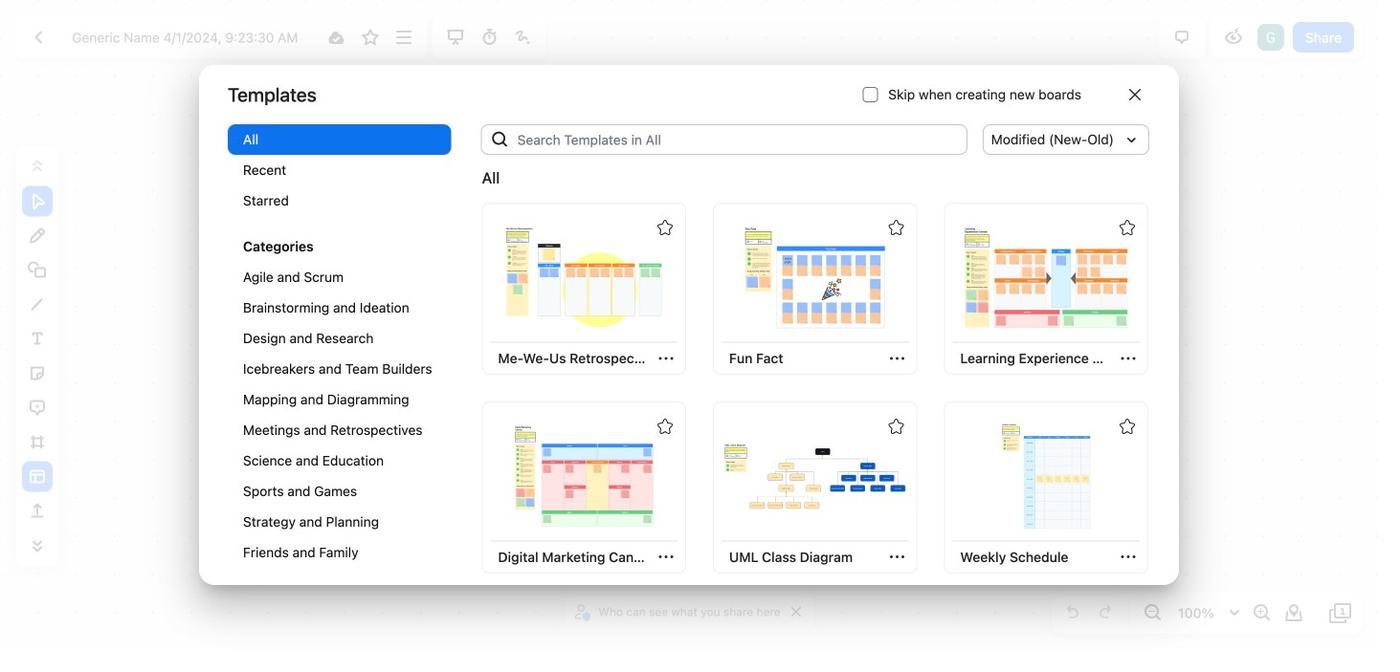 Task type: locate. For each thing, give the bounding box(es) containing it.
thumbnail for learning experience canvas image
[[955, 224, 1137, 331]]

card for template weekly schedule element
[[944, 402, 1149, 574]]

list
[[1256, 22, 1286, 53]]

status
[[482, 167, 500, 190]]

star this whiteboard image for thumbnail for digital marketing canvas
[[658, 419, 673, 435]]

star this whiteboard image inside card for template fun fact element
[[889, 220, 904, 236]]

pages image
[[1329, 602, 1352, 625]]

timer image
[[478, 26, 501, 49]]

list item
[[1256, 22, 1286, 53]]

star this whiteboard image
[[889, 220, 904, 236], [658, 419, 673, 435], [889, 419, 904, 435], [1120, 419, 1135, 435]]

star this whiteboard image inside card for template uml class diagram element
[[889, 419, 904, 435]]

star this whiteboard image
[[359, 26, 382, 49], [658, 220, 673, 236], [1120, 220, 1135, 236]]

more options image
[[392, 26, 415, 49]]

thumbnail for weekly schedule image
[[955, 423, 1137, 530]]

comment panel image
[[1170, 26, 1193, 49]]

2 horizontal spatial star this whiteboard image
[[1120, 220, 1135, 236]]

card for template fun fact element
[[713, 203, 917, 375]]

star this whiteboard image inside card for template weekly schedule element
[[1120, 419, 1135, 435]]

star this whiteboard image for card for template me-we-us retrospective element at the left of page
[[658, 220, 673, 236]]

laser image
[[512, 26, 535, 49]]

star this whiteboard image for thumbnail for weekly schedule
[[1120, 419, 1135, 435]]

star this whiteboard image inside card for template digital marketing canvas element
[[658, 419, 673, 435]]

thumbnail for digital marketing canvas image
[[493, 423, 675, 530]]

thumbnail for uml class diagram image
[[724, 423, 906, 530]]

star this whiteboard image inside card for template learning experience canvas element
[[1120, 220, 1135, 236]]

1 horizontal spatial star this whiteboard image
[[658, 220, 673, 236]]

star this whiteboard image for thumbnail for fun fact
[[889, 220, 904, 236]]

categories element
[[228, 124, 451, 588]]

close image
[[1129, 89, 1141, 100]]

star this whiteboard image inside card for template me-we-us retrospective element
[[658, 220, 673, 236]]

card for template digital marketing canvas element
[[482, 402, 686, 574]]

card for template me-we-us retrospective element
[[482, 203, 686, 375]]



Task type: describe. For each thing, give the bounding box(es) containing it.
presentation image
[[444, 26, 467, 49]]

card for template uml class diagram element
[[713, 402, 917, 574]]

card for template learning experience canvas element
[[944, 203, 1149, 375]]

Search Templates in All text field
[[510, 124, 967, 155]]

zoom out image
[[1141, 602, 1164, 625]]

star this whiteboard image for thumbnail for uml class diagram
[[889, 419, 904, 435]]

dashboard image
[[28, 26, 51, 49]]

thumbnail for me-we-us retrospective image
[[493, 224, 675, 331]]

thumbnail for fun fact image
[[724, 224, 906, 331]]

Document name text field
[[58, 22, 318, 53]]

zoom in image
[[1250, 602, 1273, 625]]

0 horizontal spatial star this whiteboard image
[[359, 26, 382, 49]]

star this whiteboard image for card for template learning experience canvas element
[[1120, 220, 1135, 236]]

close image
[[791, 608, 801, 617]]



Task type: vqa. For each thing, say whether or not it's contained in the screenshot.
footer
no



